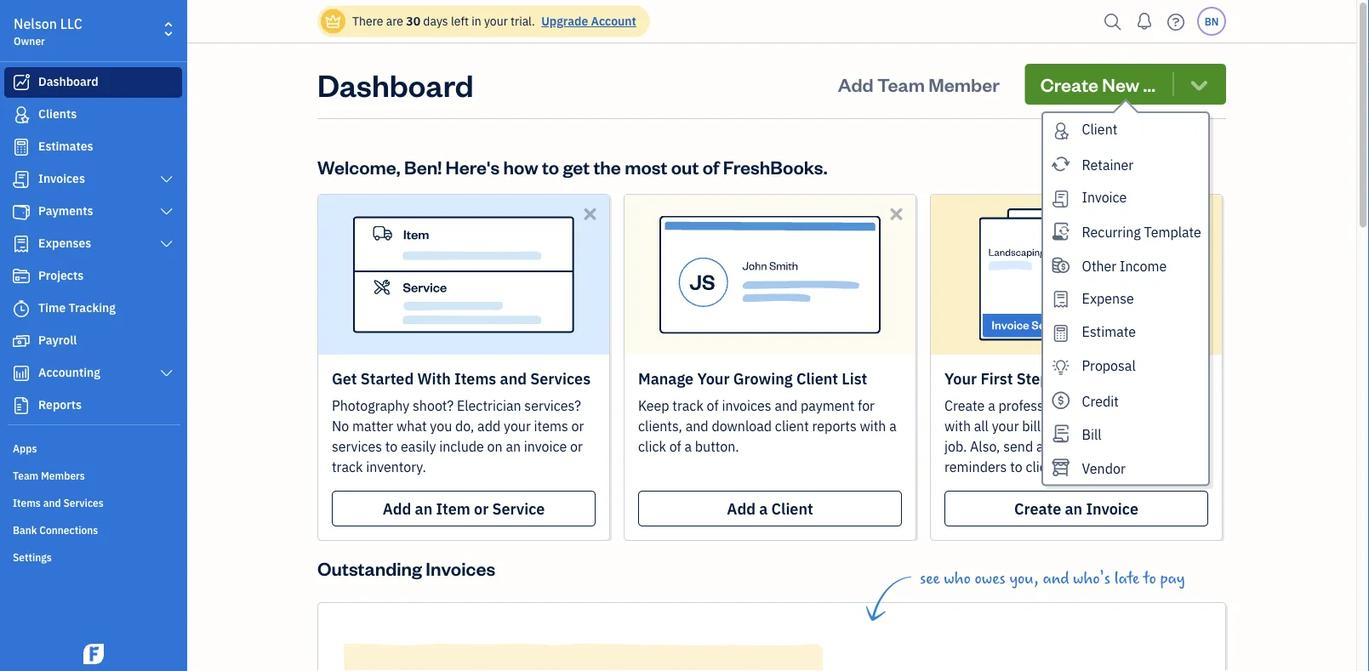 Task type: locate. For each thing, give the bounding box(es) containing it.
for
[[858, 397, 875, 415], [1178, 417, 1195, 435]]

chevron large down image up chevron large down image
[[159, 173, 174, 186]]

0 horizontal spatial invoices
[[38, 171, 85, 186]]

bank connections link
[[4, 517, 182, 542]]

your inside your first step toward getting paid create a professional invoice in seconds with all your billed time and expenses for a job. also, send automated payment reminders to clients.
[[992, 417, 1019, 435]]

who's
[[1073, 569, 1111, 588]]

invoice
[[1077, 397, 1120, 415], [524, 438, 567, 456]]

2 vertical spatial chevron large down image
[[159, 367, 174, 380]]

create up all
[[945, 397, 985, 415]]

or down services?
[[570, 438, 583, 456]]

freshbooks image
[[80, 644, 107, 665]]

1 vertical spatial payment
[[1106, 438, 1160, 456]]

expenses
[[38, 235, 91, 251]]

0 horizontal spatial team
[[13, 469, 39, 483]]

proposal button
[[1043, 350, 1209, 384]]

invoices down add an item or service link
[[426, 556, 496, 580]]

client up retainer
[[1082, 120, 1118, 138]]

client down client
[[772, 499, 813, 519]]

client left list at the bottom of the page
[[797, 369, 838, 389]]

items up bank
[[13, 496, 41, 510]]

1 dismiss image from the left
[[580, 204, 600, 224]]

0 horizontal spatial add
[[383, 499, 411, 519]]

0 horizontal spatial for
[[858, 397, 875, 415]]

add a client
[[727, 499, 813, 519]]

days
[[423, 13, 448, 29]]

0 vertical spatial services
[[530, 369, 591, 389]]

items up electrician
[[455, 369, 497, 389]]

2 chevron large down image from the top
[[159, 237, 174, 251]]

1 vertical spatial for
[[1178, 417, 1195, 435]]

create left "new" at the top right of page
[[1041, 72, 1099, 96]]

create inside dropdown button
[[1041, 72, 1099, 96]]

payroll
[[38, 332, 77, 348]]

0 horizontal spatial payment
[[801, 397, 855, 415]]

0 vertical spatial client
[[1082, 120, 1118, 138]]

0 vertical spatial team
[[877, 72, 925, 96]]

1 vertical spatial create
[[945, 397, 985, 415]]

your inside get started with items and services photography shoot? electrician services? no matter what you do, add your items or services to easily include on an invoice or track inventory.
[[504, 417, 531, 435]]

getting
[[1109, 369, 1162, 389]]

member
[[929, 72, 1000, 96]]

1 horizontal spatial add
[[727, 499, 756, 519]]

chevron large down image for invoices
[[159, 173, 174, 186]]

2 dismiss image from the left
[[887, 204, 906, 224]]

payment inside your first step toward getting paid create a professional invoice in seconds with all your billed time and expenses for a job. also, send automated payment reminders to clients.
[[1106, 438, 1160, 456]]

invoices inside main element
[[38, 171, 85, 186]]

0 vertical spatial chevron large down image
[[159, 173, 174, 186]]

1 with from the left
[[860, 417, 886, 435]]

1 horizontal spatial invoices
[[426, 556, 496, 580]]

list
[[842, 369, 868, 389]]

timer image
[[11, 300, 31, 317]]

1 horizontal spatial services
[[530, 369, 591, 389]]

0 vertical spatial in
[[472, 13, 481, 29]]

recurring template
[[1082, 223, 1202, 241]]

chevron large down image down chevron large down image
[[159, 237, 174, 251]]

1 horizontal spatial with
[[945, 417, 971, 435]]

vendor
[[1082, 459, 1126, 477]]

report image
[[11, 397, 31, 414]]

1 horizontal spatial dashboard
[[317, 64, 474, 104]]

0 vertical spatial payment
[[801, 397, 855, 415]]

job.
[[945, 438, 967, 456]]

team left member
[[877, 72, 925, 96]]

and up client
[[775, 397, 798, 415]]

or right item
[[474, 499, 489, 519]]

create for create an invoice
[[1015, 499, 1062, 519]]

an left item
[[415, 499, 433, 519]]

1 vertical spatial items
[[13, 496, 41, 510]]

clients link
[[4, 100, 182, 130]]

0 horizontal spatial in
[[472, 13, 481, 29]]

2 vertical spatial of
[[670, 438, 681, 456]]

your left 'first'
[[945, 369, 977, 389]]

services
[[530, 369, 591, 389], [63, 496, 104, 510]]

2 with from the left
[[945, 417, 971, 435]]

in
[[472, 13, 481, 29], [1123, 397, 1134, 415]]

crown image
[[324, 12, 342, 30]]

dashboard up the clients at the left of page
[[38, 74, 98, 89]]

of left invoices
[[707, 397, 719, 415]]

2 your from the left
[[945, 369, 977, 389]]

0 vertical spatial track
[[673, 397, 704, 415]]

in up expenses
[[1123, 397, 1134, 415]]

1 horizontal spatial dismiss image
[[887, 204, 906, 224]]

dashboard
[[317, 64, 474, 104], [38, 74, 98, 89]]

in inside your first step toward getting paid create a professional invoice in seconds with all your billed time and expenses for a job. also, send automated payment reminders to clients.
[[1123, 397, 1134, 415]]

0 vertical spatial invoice
[[1077, 397, 1120, 415]]

invoice inside get started with items and services photography shoot? electrician services? no matter what you do, add your items or services to easily include on an invoice or track inventory.
[[524, 438, 567, 456]]

services up bank connections link
[[63, 496, 104, 510]]

members
[[41, 469, 85, 483]]

you
[[430, 417, 452, 435]]

retainer button
[[1043, 147, 1209, 181]]

for down list at the bottom of the page
[[858, 397, 875, 415]]

chevron large down image inside the invoices link
[[159, 173, 174, 186]]

inventory.
[[366, 458, 426, 476]]

invoice button
[[1043, 181, 1209, 215]]

are
[[386, 13, 403, 29]]

chevron large down image inside the 'accounting' link
[[159, 367, 174, 380]]

add
[[478, 417, 501, 435]]

chart image
[[11, 365, 31, 382]]

dashboard link
[[4, 67, 182, 98]]

0 vertical spatial create
[[1041, 72, 1099, 96]]

client inside manage your growing client list keep track of invoices and payment for clients, and download client reports with a click of a button.
[[797, 369, 838, 389]]

professional
[[999, 397, 1074, 415]]

1 horizontal spatial in
[[1123, 397, 1134, 415]]

for inside manage your growing client list keep track of invoices and payment for clients, and download client reports with a click of a button.
[[858, 397, 875, 415]]

2 horizontal spatial add
[[838, 72, 874, 96]]

track down services
[[332, 458, 363, 476]]

growing
[[733, 369, 793, 389]]

time tracking
[[38, 300, 116, 316]]

owes
[[975, 569, 1006, 588]]

1 vertical spatial client
[[797, 369, 838, 389]]

1 horizontal spatial an
[[506, 438, 521, 456]]

in right left
[[472, 13, 481, 29]]

2 vertical spatial client
[[772, 499, 813, 519]]

bn button
[[1198, 7, 1226, 36]]

and inside get started with items and services photography shoot? electrician services? no matter what you do, add your items or services to easily include on an invoice or track inventory.
[[500, 369, 527, 389]]

accounting
[[38, 365, 100, 380]]

and down credit
[[1090, 417, 1113, 435]]

welcome, ben! here's how to get the most out of freshbooks.
[[317, 154, 828, 179]]

0 horizontal spatial your
[[697, 369, 730, 389]]

services up services?
[[530, 369, 591, 389]]

chevron large down image
[[159, 205, 174, 219]]

0 horizontal spatial items
[[13, 496, 41, 510]]

add for add an item or service
[[383, 499, 411, 519]]

with right the reports
[[860, 417, 886, 435]]

2 horizontal spatial an
[[1065, 499, 1083, 519]]

items and services
[[13, 496, 104, 510]]

services inside main element
[[63, 496, 104, 510]]

an down clients.
[[1065, 499, 1083, 519]]

track right "keep"
[[673, 397, 704, 415]]

your up invoices
[[697, 369, 730, 389]]

chevron large down image inside expenses link
[[159, 237, 174, 251]]

also,
[[970, 438, 1000, 456]]

your
[[484, 13, 508, 29], [504, 417, 531, 435], [992, 417, 1019, 435]]

and
[[500, 369, 527, 389], [775, 397, 798, 415], [686, 417, 709, 435], [1090, 417, 1113, 435], [43, 496, 61, 510], [1043, 569, 1069, 588]]

team down apps
[[13, 469, 39, 483]]

invoices up payments
[[38, 171, 85, 186]]

chevron large down image
[[159, 173, 174, 186], [159, 237, 174, 251], [159, 367, 174, 380]]

dismiss image
[[580, 204, 600, 224], [887, 204, 906, 224]]

1 chevron large down image from the top
[[159, 173, 174, 186]]

or
[[571, 417, 584, 435], [570, 438, 583, 456], [474, 499, 489, 519]]

items
[[455, 369, 497, 389], [13, 496, 41, 510]]

add inside button
[[838, 72, 874, 96]]

dashboard down 'are'
[[317, 64, 474, 104]]

payment inside manage your growing client list keep track of invoices and payment for clients, and download client reports with a click of a button.
[[801, 397, 855, 415]]

to down send
[[1010, 458, 1023, 476]]

of right click
[[670, 438, 681, 456]]

team inside button
[[877, 72, 925, 96]]

apps
[[13, 442, 37, 455]]

0 horizontal spatial an
[[415, 499, 433, 519]]

1 vertical spatial invoice
[[524, 438, 567, 456]]

or right items
[[571, 417, 584, 435]]

bill
[[1082, 426, 1102, 444]]

and down team members
[[43, 496, 61, 510]]

and right you,
[[1043, 569, 1069, 588]]

payment down expenses
[[1106, 438, 1160, 456]]

items and services link
[[4, 489, 182, 515]]

credit
[[1082, 392, 1119, 410]]

create new …
[[1041, 72, 1156, 96]]

1 horizontal spatial your
[[945, 369, 977, 389]]

invoice up bill
[[1077, 397, 1120, 415]]

0 vertical spatial invoice
[[1082, 188, 1127, 206]]

invoice down items
[[524, 438, 567, 456]]

your right all
[[992, 417, 1019, 435]]

0 horizontal spatial track
[[332, 458, 363, 476]]

credit button
[[1043, 384, 1209, 417]]

client
[[1082, 120, 1118, 138], [797, 369, 838, 389], [772, 499, 813, 519]]

freshbooks.
[[723, 154, 828, 179]]

chevron large down image down payroll link
[[159, 367, 174, 380]]

proposal
[[1082, 357, 1136, 375]]

0 horizontal spatial services
[[63, 496, 104, 510]]

1 horizontal spatial items
[[455, 369, 497, 389]]

1 your from the left
[[697, 369, 730, 389]]

llc
[[60, 15, 82, 33]]

1 horizontal spatial track
[[673, 397, 704, 415]]

late
[[1115, 569, 1140, 588]]

and up electrician
[[500, 369, 527, 389]]

payments link
[[4, 197, 182, 227]]

1 vertical spatial chevron large down image
[[159, 237, 174, 251]]

settings link
[[4, 544, 182, 569]]

how
[[503, 154, 538, 179]]

add an item or service link
[[332, 491, 596, 527]]

add team member
[[838, 72, 1000, 96]]

shoot?
[[413, 397, 454, 415]]

1 vertical spatial or
[[570, 438, 583, 456]]

invoice
[[1082, 188, 1127, 206], [1086, 499, 1139, 519]]

0 vertical spatial invoices
[[38, 171, 85, 186]]

estimate image
[[11, 139, 31, 156]]

add an item or service
[[383, 499, 545, 519]]

1 vertical spatial team
[[13, 469, 39, 483]]

1 horizontal spatial payment
[[1106, 438, 1160, 456]]

0 horizontal spatial with
[[860, 417, 886, 435]]

1 vertical spatial invoices
[[426, 556, 496, 580]]

1 vertical spatial track
[[332, 458, 363, 476]]

with up job.
[[945, 417, 971, 435]]

services?
[[525, 397, 581, 415]]

payment
[[801, 397, 855, 415], [1106, 438, 1160, 456]]

expense
[[1082, 289, 1134, 307]]

electrician
[[457, 397, 521, 415]]

0 horizontal spatial invoice
[[524, 438, 567, 456]]

include
[[439, 438, 484, 456]]

clients.
[[1026, 458, 1070, 476]]

dismiss image for get started with items and services
[[580, 204, 600, 224]]

pay
[[1160, 569, 1185, 588]]

1 vertical spatial services
[[63, 496, 104, 510]]

1 horizontal spatial for
[[1178, 417, 1195, 435]]

create down clients.
[[1015, 499, 1062, 519]]

0 horizontal spatial dashboard
[[38, 74, 98, 89]]

1 horizontal spatial team
[[877, 72, 925, 96]]

dashboard inside main element
[[38, 74, 98, 89]]

the
[[594, 154, 621, 179]]

template
[[1144, 223, 1202, 241]]

out
[[671, 154, 699, 179]]

connections
[[39, 523, 98, 537]]

to inside get started with items and services photography shoot? electrician services? no matter what you do, add your items or services to easily include on an invoice or track inventory.
[[385, 438, 398, 456]]

expense image
[[11, 236, 31, 253]]

invoice down retainer
[[1082, 188, 1127, 206]]

expense button
[[1043, 282, 1209, 316]]

vendor button
[[1043, 451, 1209, 485]]

create for create new …
[[1041, 72, 1099, 96]]

a
[[988, 397, 996, 415], [890, 417, 897, 435], [1198, 417, 1205, 435], [685, 438, 692, 456], [759, 499, 768, 519]]

an right on
[[506, 438, 521, 456]]

0 vertical spatial for
[[858, 397, 875, 415]]

payments
[[38, 203, 93, 219]]

0 horizontal spatial dismiss image
[[580, 204, 600, 224]]

1 horizontal spatial invoice
[[1077, 397, 1120, 415]]

1 vertical spatial in
[[1123, 397, 1134, 415]]

payment up the reports
[[801, 397, 855, 415]]

0 vertical spatial or
[[571, 417, 584, 435]]

dismiss image for manage your growing client list
[[887, 204, 906, 224]]

to up the inventory.
[[385, 438, 398, 456]]

0 vertical spatial items
[[455, 369, 497, 389]]

chevrondown image
[[1188, 72, 1211, 96]]

your right add
[[504, 417, 531, 435]]

2 vertical spatial create
[[1015, 499, 1062, 519]]

your first step toward getting paid create a professional invoice in seconds with all your billed time and expenses for a job. also, send automated payment reminders to clients.
[[945, 369, 1205, 476]]

for down seconds
[[1178, 417, 1195, 435]]

of right 'out'
[[703, 154, 720, 179]]

and inside main element
[[43, 496, 61, 510]]

3 chevron large down image from the top
[[159, 367, 174, 380]]

invoice down the vendor
[[1086, 499, 1139, 519]]



Task type: describe. For each thing, give the bounding box(es) containing it.
most
[[625, 154, 668, 179]]

estimate
[[1082, 323, 1136, 341]]

notifications image
[[1131, 4, 1158, 38]]

services inside get started with items and services photography shoot? electrician services? no matter what you do, add your items or services to easily include on an invoice or track inventory.
[[530, 369, 591, 389]]

team inside main element
[[13, 469, 39, 483]]

item
[[436, 499, 470, 519]]

trial.
[[511, 13, 535, 29]]

account
[[591, 13, 636, 29]]

left
[[451, 13, 469, 29]]

nelson
[[14, 15, 57, 33]]

bank connections
[[13, 523, 98, 537]]

other
[[1082, 257, 1117, 275]]

income
[[1120, 257, 1167, 275]]

for inside your first step toward getting paid create a professional invoice in seconds with all your billed time and expenses for a job. also, send automated payment reminders to clients.
[[1178, 417, 1195, 435]]

apps link
[[4, 435, 182, 460]]

bill button
[[1043, 417, 1209, 451]]

add team member button
[[823, 64, 1015, 105]]

chevron large down image for accounting
[[159, 367, 174, 380]]

estimates
[[38, 138, 93, 154]]

chevron large down image for expenses
[[159, 237, 174, 251]]

time
[[1060, 417, 1087, 435]]

get started with items and services photography shoot? electrician services? no matter what you do, add your items or services to easily include on an invoice or track inventory.
[[332, 369, 591, 476]]

invoice inside your first step toward getting paid create a professional invoice in seconds with all your billed time and expenses for a job. also, send automated payment reminders to clients.
[[1077, 397, 1120, 415]]

add for add team member
[[838, 72, 874, 96]]

recurring
[[1082, 223, 1141, 241]]

clients,
[[638, 417, 683, 435]]

reports
[[812, 417, 857, 435]]

your inside your first step toward getting paid create a professional invoice in seconds with all your billed time and expenses for a job. also, send automated payment reminders to clients.
[[945, 369, 977, 389]]

tracking
[[69, 300, 116, 316]]

…
[[1143, 72, 1156, 96]]

outstanding
[[317, 556, 422, 580]]

main element
[[0, 0, 230, 672]]

add for add a client
[[727, 499, 756, 519]]

track inside manage your growing client list keep track of invoices and payment for clients, and download client reports with a click of a button.
[[673, 397, 704, 415]]

your inside manage your growing client list keep track of invoices and payment for clients, and download client reports with a click of a button.
[[697, 369, 730, 389]]

client image
[[11, 106, 31, 123]]

projects
[[38, 268, 84, 283]]

upgrade account link
[[538, 13, 636, 29]]

on
[[487, 438, 503, 456]]

reminders
[[945, 458, 1007, 476]]

what
[[397, 417, 427, 435]]

reports link
[[4, 391, 182, 421]]

seconds
[[1138, 397, 1188, 415]]

get
[[563, 154, 590, 179]]

create inside your first step toward getting paid create a professional invoice in seconds with all your billed time and expenses for a job. also, send automated payment reminders to clients.
[[945, 397, 985, 415]]

add a client link
[[638, 491, 902, 527]]

client
[[775, 417, 809, 435]]

you,
[[1010, 569, 1039, 588]]

manage
[[638, 369, 694, 389]]

an inside get started with items and services photography shoot? electrician services? no matter what you do, add your items or services to easily include on an invoice or track inventory.
[[506, 438, 521, 456]]

owner
[[14, 34, 45, 48]]

to left pay
[[1144, 569, 1156, 588]]

client button
[[1043, 113, 1209, 147]]

2 vertical spatial or
[[474, 499, 489, 519]]

and up button.
[[686, 417, 709, 435]]

time tracking link
[[4, 294, 182, 324]]

see
[[920, 569, 940, 588]]

get
[[332, 369, 357, 389]]

ben!
[[404, 154, 442, 179]]

create an invoice
[[1015, 499, 1139, 519]]

0 vertical spatial of
[[703, 154, 720, 179]]

bn
[[1205, 14, 1219, 28]]

items inside main element
[[13, 496, 41, 510]]

retainer
[[1082, 156, 1134, 174]]

do,
[[455, 417, 474, 435]]

payment image
[[11, 203, 31, 220]]

to left get
[[542, 154, 559, 179]]

settings
[[13, 551, 52, 564]]

welcome,
[[317, 154, 401, 179]]

time
[[38, 300, 66, 316]]

with
[[417, 369, 451, 389]]

items inside get started with items and services photography shoot? electrician services? no matter what you do, add your items or services to easily include on an invoice or track inventory.
[[455, 369, 497, 389]]

invoice image
[[11, 171, 31, 188]]

go to help image
[[1163, 9, 1190, 34]]

other income button
[[1043, 248, 1209, 282]]

there are 30 days left in your trial. upgrade account
[[352, 13, 636, 29]]

1 vertical spatial of
[[707, 397, 719, 415]]

manage your growing client list keep track of invoices and payment for clients, and download client reports with a click of a button.
[[638, 369, 897, 456]]

matter
[[352, 417, 393, 435]]

here's
[[446, 154, 500, 179]]

easily
[[401, 438, 436, 456]]

your left trial.
[[484, 13, 508, 29]]

new
[[1102, 72, 1140, 96]]

create an invoice link
[[945, 491, 1209, 527]]

dismiss image
[[1193, 204, 1213, 224]]

1 vertical spatial invoice
[[1086, 499, 1139, 519]]

all
[[974, 417, 989, 435]]

client inside button
[[1082, 120, 1118, 138]]

and inside your first step toward getting paid create a professional invoice in seconds with all your billed time and expenses for a job. also, send automated payment reminders to clients.
[[1090, 417, 1113, 435]]

accounting link
[[4, 358, 182, 389]]

automated
[[1037, 438, 1103, 456]]

button.
[[695, 438, 739, 456]]

track inside get started with items and services photography shoot? electrician services? no matter what you do, add your items or services to easily include on an invoice or track inventory.
[[332, 458, 363, 476]]

project image
[[11, 268, 31, 285]]

with inside your first step toward getting paid create a professional invoice in seconds with all your billed time and expenses for a job. also, send automated payment reminders to clients.
[[945, 417, 971, 435]]

search image
[[1100, 9, 1127, 34]]

to inside your first step toward getting paid create a professional invoice in seconds with all your billed time and expenses for a job. also, send automated payment reminders to clients.
[[1010, 458, 1023, 476]]

an for get started with items and services
[[415, 499, 433, 519]]

who
[[944, 569, 971, 588]]

an for your first step toward getting paid
[[1065, 499, 1083, 519]]

money image
[[11, 333, 31, 350]]

outstanding invoices
[[317, 556, 496, 580]]

recurring template button
[[1043, 215, 1209, 248]]

keep
[[638, 397, 669, 415]]

invoice inside button
[[1082, 188, 1127, 206]]

invoices
[[722, 397, 772, 415]]

30
[[406, 13, 420, 29]]

first
[[981, 369, 1013, 389]]

create new … button
[[1025, 64, 1226, 105]]

dashboard image
[[11, 74, 31, 91]]

with inside manage your growing client list keep track of invoices and payment for clients, and download client reports with a click of a button.
[[860, 417, 886, 435]]

services
[[332, 438, 382, 456]]



Task type: vqa. For each thing, say whether or not it's contained in the screenshot.
'Bank Connections'
yes



